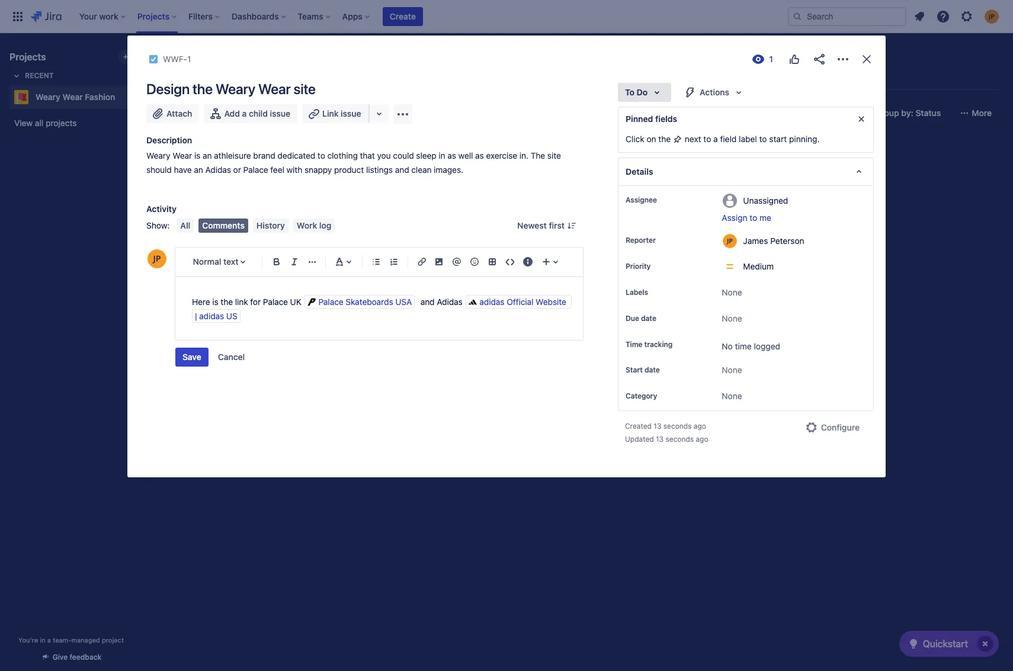 Task type: vqa. For each thing, say whether or not it's contained in the screenshot.
previous image
no



Task type: locate. For each thing, give the bounding box(es) containing it.
0 vertical spatial create button
[[383, 7, 423, 26]]

create column image
[[663, 142, 677, 156]]

0 vertical spatial and
[[395, 165, 409, 175]]

1 vertical spatial is
[[212, 297, 218, 307]]

0 horizontal spatial task image
[[149, 55, 158, 64]]

logged
[[754, 341, 780, 351]]

issue right link
[[341, 108, 361, 118]]

13 right updated
[[656, 435, 664, 444]]

menu bar
[[174, 219, 337, 233]]

2 none from the top
[[722, 313, 742, 323]]

and
[[395, 165, 409, 175], [420, 297, 435, 307]]

menu bar containing all
[[174, 219, 337, 233]]

created 13 seconds ago updated 13 seconds ago
[[625, 422, 708, 444]]

to do
[[625, 87, 648, 97]]

in.
[[520, 150, 528, 161]]

0 horizontal spatial 1
[[187, 54, 191, 64]]

create banner
[[0, 0, 1013, 33]]

wear
[[224, 49, 256, 65], [258, 81, 291, 97], [63, 92, 83, 102], [173, 150, 192, 161], [237, 177, 257, 187]]

1 vertical spatial design
[[167, 177, 194, 187]]

do for to do 1
[[186, 147, 196, 155]]

the left link
[[221, 297, 233, 307]]

wwf-1 link
[[163, 52, 191, 66]]

as left well
[[447, 150, 456, 161]]

and adidas
[[416, 297, 465, 307]]

1 horizontal spatial do
[[637, 87, 648, 97]]

newest
[[517, 220, 547, 230]]

1 vertical spatial create
[[176, 229, 202, 239]]

to down project settings
[[625, 87, 635, 97]]

the up search board text field
[[193, 81, 213, 97]]

0 horizontal spatial in
[[40, 636, 45, 644]]

1 horizontal spatial and
[[420, 297, 435, 307]]

1 horizontal spatial 1
[[201, 146, 204, 156]]

wear up list
[[224, 49, 256, 65]]

link issue button
[[302, 104, 369, 123]]

adidas inside comment - main content area, start typing to enter text. text box
[[437, 297, 463, 307]]

recent
[[25, 71, 54, 80]]

site right 'the'
[[547, 150, 561, 161]]

task image up show: on the top
[[167, 201, 177, 211]]

in
[[439, 150, 445, 161], [40, 636, 45, 644]]

activity
[[146, 204, 176, 214]]

start
[[626, 366, 643, 375]]

in up 'images.'
[[439, 150, 445, 161]]

1 horizontal spatial site
[[294, 81, 316, 97]]

as right well
[[475, 150, 484, 161]]

field
[[720, 134, 737, 144]]

2 horizontal spatial a
[[713, 134, 718, 144]]

site inside description weary wear is an athleisure brand dedicated to clothing that you could sleep in as well as exercise in. the site should have an adidas or palace feel with snappy product listings and clean images.
[[547, 150, 561, 161]]

snappy
[[305, 165, 332, 175]]

info panel image
[[521, 255, 535, 269]]

1 horizontal spatial issue
[[341, 108, 361, 118]]

seconds
[[663, 422, 692, 431], [666, 435, 694, 444]]

reporter pin to top. only you can see pinned fields. image
[[658, 236, 668, 245]]

0 horizontal spatial and
[[395, 165, 409, 175]]

wear up view all projects link on the left top
[[63, 92, 83, 102]]

pinned
[[626, 114, 653, 124]]

1 horizontal spatial create
[[390, 11, 416, 21]]

numbered list ⌘⇧7 image
[[387, 255, 401, 269]]

collapse recent projects image
[[9, 69, 24, 83]]

an left athleisure on the top of page
[[203, 150, 212, 161]]

site up 'add people' icon
[[294, 81, 316, 97]]

1 horizontal spatial a
[[242, 108, 247, 118]]

0 horizontal spatial a
[[47, 636, 51, 644]]

0 vertical spatial ago
[[694, 422, 706, 431]]

0 vertical spatial design
[[146, 81, 190, 97]]

0 horizontal spatial adidas
[[205, 165, 231, 175]]

do
[[637, 87, 648, 97], [186, 147, 196, 155]]

projects
[[9, 52, 46, 62]]

0 horizontal spatial adidas
[[199, 311, 224, 321]]

tracking
[[644, 340, 673, 349]]

1 vertical spatial create button
[[157, 224, 317, 245]]

0 horizontal spatial to
[[175, 147, 184, 155]]

in progress 0
[[342, 146, 397, 156]]

palace inside button
[[318, 297, 343, 307]]

you're in a team-managed project
[[18, 636, 124, 644]]

and right usa
[[420, 297, 435, 307]]

create button
[[383, 7, 423, 26], [157, 224, 317, 245]]

fashion up view all projects link on the left top
[[85, 92, 115, 102]]

normal text
[[193, 257, 238, 267]]

work log button
[[293, 219, 335, 233]]

task image left wwf-
[[149, 55, 158, 64]]

0 vertical spatial do
[[637, 87, 648, 97]]

next to a field label to start pinning.
[[683, 134, 820, 144]]

weary up should
[[146, 150, 170, 161]]

profile image of james peterson image
[[148, 249, 166, 268]]

0 vertical spatial fashion
[[260, 49, 309, 65]]

1 horizontal spatial weary wear fashion
[[180, 49, 309, 65]]

Comment - Main content area, start typing to enter text. text field
[[192, 293, 571, 325]]

history
[[256, 220, 285, 230]]

tab list
[[149, 69, 1006, 90]]

4 none from the top
[[722, 391, 742, 401]]

the down to do 1
[[196, 177, 208, 187]]

1 vertical spatial site
[[547, 150, 561, 161]]

0 horizontal spatial as
[[447, 150, 456, 161]]

do down the settings on the top right of page
[[637, 87, 648, 97]]

create inside primary element
[[390, 11, 416, 21]]

1 as from the left
[[447, 150, 456, 161]]

brand
[[253, 150, 275, 161]]

the right on
[[658, 134, 671, 144]]

2 horizontal spatial site
[[547, 150, 561, 161]]

is left athleisure on the top of page
[[194, 150, 200, 161]]

bullet list ⌘⇧8 image
[[369, 255, 383, 269]]

do up have
[[186, 147, 196, 155]]

1 vertical spatial task image
[[167, 201, 177, 211]]

palace
[[243, 165, 268, 175], [263, 297, 288, 307], [318, 297, 343, 307]]

to inside dropdown button
[[625, 87, 635, 97]]

weary wear fashion up view all projects link on the left top
[[36, 92, 115, 102]]

1 vertical spatial a
[[713, 134, 718, 144]]

view
[[14, 118, 33, 128]]

13 right created
[[654, 422, 661, 431]]

do inside to do 1
[[186, 147, 196, 155]]

give feedback
[[53, 653, 101, 662]]

adidas left or
[[205, 165, 231, 175]]

adidas right |
[[199, 311, 224, 321]]

wwf-
[[163, 54, 187, 64]]

task image
[[149, 55, 158, 64], [167, 201, 177, 211]]

assign to me
[[722, 213, 771, 223]]

details element
[[618, 158, 874, 186]]

design the weary wear site inside "dialog"
[[146, 81, 316, 97]]

to up snappy
[[318, 150, 325, 161]]

weary wear fashion up list
[[180, 49, 309, 65]]

Search field
[[788, 7, 906, 26]]

peterson
[[770, 236, 804, 246]]

1 horizontal spatial task image
[[167, 201, 177, 211]]

close image
[[860, 52, 874, 66]]

you
[[377, 150, 391, 161]]

to
[[625, 87, 635, 97], [175, 147, 184, 155]]

adidas
[[205, 165, 231, 175], [437, 297, 463, 307]]

1 vertical spatial do
[[186, 147, 196, 155]]

add people image
[[305, 106, 319, 120]]

to
[[703, 134, 711, 144], [759, 134, 767, 144], [318, 150, 325, 161], [750, 213, 757, 223]]

palace down "brand"
[[243, 165, 268, 175]]

1 horizontal spatial in
[[439, 150, 445, 161]]

a right 'add'
[[242, 108, 247, 118]]

is right here
[[212, 297, 218, 307]]

1 horizontal spatial 0
[[533, 146, 538, 156]]

0 vertical spatial task image
[[149, 55, 158, 64]]

fashion up calendar at the left
[[260, 49, 309, 65]]

quickstart
[[923, 639, 968, 649]]

1 horizontal spatial fashion
[[260, 49, 309, 65]]

0 vertical spatial design the weary wear site
[[146, 81, 316, 97]]

1 horizontal spatial create button
[[383, 7, 423, 26]]

adidas down mention icon
[[437, 297, 463, 307]]

1 horizontal spatial is
[[212, 297, 218, 307]]

listings
[[366, 165, 393, 175]]

design up attach button
[[146, 81, 190, 97]]

1 vertical spatial seconds
[[666, 435, 694, 444]]

1 horizontal spatial as
[[475, 150, 484, 161]]

adidas
[[480, 297, 505, 307], [199, 311, 224, 321]]

mention image
[[450, 255, 464, 269]]

Search board text field
[[158, 105, 248, 121]]

and down could
[[395, 165, 409, 175]]

create
[[390, 11, 416, 21], [176, 229, 202, 239]]

date right start
[[645, 366, 660, 375]]

do inside dropdown button
[[637, 87, 648, 97]]

0 vertical spatial a
[[242, 108, 247, 118]]

add a child issue
[[224, 108, 290, 118]]

to inside to do 1
[[175, 147, 184, 155]]

design
[[146, 81, 190, 97], [167, 177, 194, 187]]

an right have
[[194, 165, 203, 175]]

0 vertical spatial adidas
[[205, 165, 231, 175]]

0 vertical spatial create
[[390, 11, 416, 21]]

none for labels
[[722, 287, 742, 297]]

link web pages and more image
[[372, 107, 386, 121]]

none for due date
[[722, 313, 742, 323]]

wear up have
[[173, 150, 192, 161]]

date left due date pin to top. only you can see pinned fields. image
[[641, 314, 656, 323]]

design down have
[[167, 177, 194, 187]]

calendar link
[[274, 69, 314, 90]]

0 vertical spatial to
[[625, 87, 635, 97]]

0 vertical spatial site
[[294, 81, 316, 97]]

configure link
[[797, 418, 867, 437]]

the inside comment - main content area, start typing to enter text. text box
[[221, 297, 233, 307]]

palace right uk
[[318, 297, 343, 307]]

0 horizontal spatial 0
[[392, 146, 397, 156]]

2 vertical spatial site
[[259, 177, 273, 187]]

wear down or
[[237, 177, 257, 187]]

2 vertical spatial a
[[47, 636, 51, 644]]

issue right child
[[270, 108, 290, 118]]

project settings
[[603, 74, 665, 84]]

site down feel
[[259, 177, 273, 187]]

project
[[603, 74, 631, 84]]

no
[[722, 341, 733, 351]]

0 vertical spatial adidas
[[480, 297, 505, 307]]

clothing
[[327, 150, 358, 161]]

seconds right updated
[[666, 435, 694, 444]]

1 none from the top
[[722, 287, 742, 297]]

progress
[[351, 147, 387, 155]]

0 vertical spatial in
[[439, 150, 445, 161]]

to left me
[[750, 213, 757, 223]]

add image, video, or file image
[[432, 255, 446, 269]]

to for to do 1
[[175, 147, 184, 155]]

code snippet image
[[503, 255, 517, 269]]

give feedback button
[[34, 648, 109, 667]]

1 vertical spatial and
[[420, 297, 435, 307]]

no time logged
[[722, 341, 780, 351]]

1 vertical spatial adidas
[[437, 297, 463, 307]]

quickstart button
[[899, 631, 999, 657]]

1 vertical spatial to
[[175, 147, 184, 155]]

athleisure
[[214, 150, 251, 161]]

adidas inside description weary wear is an athleisure brand dedicated to clothing that you could sleep in as well as exercise in. the site should have an adidas or palace feel with snappy product listings and clean images.
[[205, 165, 231, 175]]

2 0 from the left
[[533, 146, 538, 156]]

design the weary wear site down or
[[167, 177, 273, 187]]

summary link
[[156, 69, 198, 90]]

assign
[[722, 213, 747, 223]]

the
[[193, 81, 213, 97], [658, 134, 671, 144], [196, 177, 208, 187], [221, 297, 233, 307]]

1 inside wwf-1 link
[[187, 54, 191, 64]]

0 horizontal spatial create
[[176, 229, 202, 239]]

project settings link
[[601, 69, 668, 90]]

images.
[[434, 165, 463, 175]]

0 horizontal spatial issue
[[270, 108, 290, 118]]

copy link to issue image
[[189, 54, 198, 63]]

1 vertical spatial date
[[645, 366, 660, 375]]

wear inside description weary wear is an athleisure brand dedicated to clothing that you could sleep in as well as exercise in. the site should have an adidas or palace feel with snappy product listings and clean images.
[[173, 150, 192, 161]]

1 up the summary
[[187, 54, 191, 64]]

to down "description"
[[175, 147, 184, 155]]

an
[[203, 150, 212, 161], [194, 165, 203, 175]]

to right next
[[703, 134, 711, 144]]

jira image
[[31, 9, 61, 23], [31, 9, 61, 23]]

adidas official website | adidas us button
[[192, 295, 571, 323]]

calendar
[[276, 74, 311, 84]]

design the weary wear site up 'add'
[[146, 81, 316, 97]]

menu bar inside design the weary wear site "dialog"
[[174, 219, 337, 233]]

0 horizontal spatial do
[[186, 147, 196, 155]]

date for start date
[[645, 366, 660, 375]]

1 vertical spatial ago
[[696, 435, 708, 444]]

assignee pin to top. only you can see pinned fields. image
[[659, 196, 669, 205]]

0 horizontal spatial fashion
[[85, 92, 115, 102]]

adidas left official
[[480, 297, 505, 307]]

1 horizontal spatial to
[[625, 87, 635, 97]]

0 right you
[[392, 146, 397, 156]]

0 horizontal spatial is
[[194, 150, 200, 161]]

primary element
[[7, 0, 788, 33]]

a left 'team-'
[[47, 636, 51, 644]]

0 vertical spatial is
[[194, 150, 200, 161]]

to inside button
[[750, 213, 757, 223]]

seconds right created
[[663, 422, 692, 431]]

1
[[187, 54, 191, 64], [201, 146, 204, 156]]

0 right in.
[[533, 146, 538, 156]]

in
[[342, 147, 349, 155]]

in right you're
[[40, 636, 45, 644]]

table image
[[485, 255, 500, 269]]

product
[[334, 165, 364, 175]]

a left field
[[713, 134, 718, 144]]

you're
[[18, 636, 38, 644]]

1 vertical spatial adidas
[[199, 311, 224, 321]]

cancel button
[[211, 348, 252, 367]]

1 left athleisure on the top of page
[[201, 146, 204, 156]]

show:
[[146, 220, 170, 230]]

0 horizontal spatial weary wear fashion
[[36, 92, 115, 102]]

0 vertical spatial 1
[[187, 54, 191, 64]]

1 horizontal spatial adidas
[[437, 297, 463, 307]]

1 vertical spatial fashion
[[85, 92, 115, 102]]

0 vertical spatial date
[[641, 314, 656, 323]]



Task type: describe. For each thing, give the bounding box(es) containing it.
check image
[[906, 637, 920, 651]]

weary up 'add'
[[216, 81, 255, 97]]

well
[[458, 150, 473, 161]]

board
[[210, 74, 234, 84]]

feedback
[[70, 653, 101, 662]]

0 horizontal spatial site
[[259, 177, 273, 187]]

to for to do
[[625, 87, 635, 97]]

due
[[626, 314, 639, 323]]

wear up james peterson image
[[258, 81, 291, 97]]

attach button
[[146, 104, 199, 123]]

done 0
[[509, 146, 538, 156]]

cancel
[[218, 352, 245, 362]]

dismiss quickstart image
[[976, 635, 995, 653]]

search image
[[793, 12, 802, 21]]

save
[[182, 352, 201, 362]]

is inside comment - main content area, start typing to enter text. text box
[[212, 297, 218, 307]]

adidas official website | adidas us
[[195, 297, 569, 321]]

weary inside description weary wear is an athleisure brand dedicated to clothing that you could sleep in as well as exercise in. the site should have an adidas or palace feel with snappy product listings and clean images.
[[146, 150, 170, 161]]

in inside description weary wear is an athleisure brand dedicated to clothing that you could sleep in as well as exercise in. the site should have an adidas or palace feel with snappy product listings and clean images.
[[439, 150, 445, 161]]

link
[[235, 297, 248, 307]]

0 vertical spatial weary wear fashion
[[180, 49, 309, 65]]

normal text button
[[187, 249, 257, 275]]

3 none from the top
[[722, 365, 742, 375]]

label
[[739, 134, 757, 144]]

due date pin to top. only you can see pinned fields. image
[[659, 314, 668, 323]]

sleep
[[416, 150, 436, 161]]

that
[[360, 150, 375, 161]]

created
[[625, 422, 652, 431]]

a for next to a field label to start pinning.
[[713, 134, 718, 144]]

fields
[[655, 114, 677, 124]]

pinned fields
[[626, 114, 677, 124]]

category
[[626, 392, 657, 401]]

1 issue from the left
[[270, 108, 290, 118]]

labels
[[626, 288, 648, 297]]

unassigned
[[743, 195, 788, 205]]

more formatting image
[[305, 255, 319, 269]]

link image
[[414, 255, 429, 269]]

link
[[322, 108, 339, 118]]

usa
[[395, 297, 412, 307]]

save button
[[175, 348, 208, 367]]

to left start
[[759, 134, 767, 144]]

work log
[[297, 220, 331, 230]]

details
[[626, 166, 653, 177]]

tab list containing board
[[149, 69, 1006, 90]]

do for to do
[[637, 87, 648, 97]]

here is the link for palace uk
[[192, 297, 304, 307]]

1 vertical spatial an
[[194, 165, 203, 175]]

1 horizontal spatial adidas
[[480, 297, 505, 307]]

palace skateboards usa
[[318, 297, 412, 307]]

could
[[393, 150, 414, 161]]

with
[[286, 165, 302, 175]]

labels pin to top. only you can see pinned fields. image
[[650, 288, 660, 297]]

summary
[[159, 74, 196, 84]]

description
[[146, 135, 192, 145]]

bold ⌘b image
[[269, 255, 284, 269]]

a inside button
[[242, 108, 247, 118]]

child
[[249, 108, 268, 118]]

1 vertical spatial 13
[[656, 435, 664, 444]]

and inside comment - main content area, start typing to enter text. text box
[[420, 297, 435, 307]]

official
[[507, 297, 533, 307]]

design inside "dialog"
[[146, 81, 190, 97]]

link issue
[[322, 108, 361, 118]]

wwf-1
[[163, 54, 191, 64]]

italic ⌘i image
[[287, 255, 301, 269]]

attach
[[166, 108, 192, 118]]

none for category
[[722, 391, 742, 401]]

add app image
[[395, 107, 410, 121]]

start
[[769, 134, 787, 144]]

exercise
[[486, 150, 517, 161]]

0 vertical spatial 13
[[654, 422, 661, 431]]

work
[[297, 220, 317, 230]]

|
[[195, 311, 197, 321]]

updated
[[625, 435, 654, 444]]

us
[[226, 311, 237, 321]]

assignee
[[626, 196, 657, 204]]

add a child issue button
[[204, 104, 297, 123]]

configure
[[821, 423, 860, 433]]

first
[[549, 220, 565, 230]]

list link
[[245, 69, 264, 90]]

1 vertical spatial design the weary wear site
[[167, 177, 273, 187]]

1 0 from the left
[[392, 146, 397, 156]]

weary up board
[[180, 49, 221, 65]]

add
[[224, 108, 240, 118]]

2 as from the left
[[475, 150, 484, 161]]

weary down recent
[[36, 92, 60, 102]]

normal
[[193, 257, 221, 267]]

log
[[319, 220, 331, 230]]

newest first image
[[567, 221, 576, 230]]

list
[[248, 74, 262, 84]]

vote options: no one has voted for this issue yet. image
[[787, 52, 802, 66]]

me
[[760, 213, 771, 223]]

0 vertical spatial seconds
[[663, 422, 692, 431]]

is inside description weary wear is an athleisure brand dedicated to clothing that you could sleep in as well as exercise in. the site should have an adidas or palace feel with snappy product listings and clean images.
[[194, 150, 200, 161]]

actions image
[[836, 52, 850, 66]]

description weary wear is an athleisure brand dedicated to clothing that you could sleep in as well as exercise in. the site should have an adidas or palace feel with snappy product listings and clean images.
[[146, 135, 563, 175]]

team-
[[53, 636, 71, 644]]

done
[[509, 147, 528, 155]]

reporter
[[626, 236, 656, 245]]

actions
[[700, 87, 729, 97]]

should
[[146, 165, 172, 175]]

to do button
[[618, 83, 671, 102]]

share image
[[812, 52, 826, 66]]

palace skateboards usa button
[[305, 295, 415, 309]]

create button inside primary element
[[383, 7, 423, 26]]

a for you're in a team-managed project
[[47, 636, 51, 644]]

0 vertical spatial an
[[203, 150, 212, 161]]

1 vertical spatial weary wear fashion
[[36, 92, 115, 102]]

here
[[192, 297, 210, 307]]

palace inside description weary wear is an athleisure brand dedicated to clothing that you could sleep in as well as exercise in. the site should have an adidas or palace feel with snappy product listings and clean images.
[[243, 165, 268, 175]]

0 horizontal spatial create button
[[157, 224, 317, 245]]

date for due date
[[641, 314, 656, 323]]

1 vertical spatial in
[[40, 636, 45, 644]]

dedicated
[[278, 150, 315, 161]]

project
[[102, 636, 124, 644]]

settings
[[633, 74, 665, 84]]

james
[[743, 236, 768, 246]]

hide message image
[[854, 112, 869, 126]]

feel
[[270, 165, 284, 175]]

2 issue from the left
[[341, 108, 361, 118]]

comments button
[[199, 219, 248, 233]]

and inside description weary wear is an athleisure brand dedicated to clothing that you could sleep in as well as exercise in. the site should have an adidas or palace feel with snappy product listings and clean images.
[[395, 165, 409, 175]]

weary down or
[[210, 177, 235, 187]]

give
[[53, 653, 68, 662]]

design the weary wear site dialog
[[127, 36, 886, 478]]

1 vertical spatial 1
[[201, 146, 204, 156]]

emoji image
[[468, 255, 482, 269]]

have
[[174, 165, 192, 175]]

start date
[[626, 366, 660, 375]]

to inside description weary wear is an athleisure brand dedicated to clothing that you could sleep in as well as exercise in. the site should have an adidas or palace feel with snappy product listings and clean images.
[[318, 150, 325, 161]]

newest first
[[517, 220, 565, 230]]

uk
[[290, 297, 301, 307]]

time
[[735, 341, 752, 351]]

priority
[[626, 262, 651, 271]]

all
[[180, 220, 190, 230]]

james peterson image
[[278, 104, 297, 123]]

palace right for
[[263, 297, 288, 307]]



